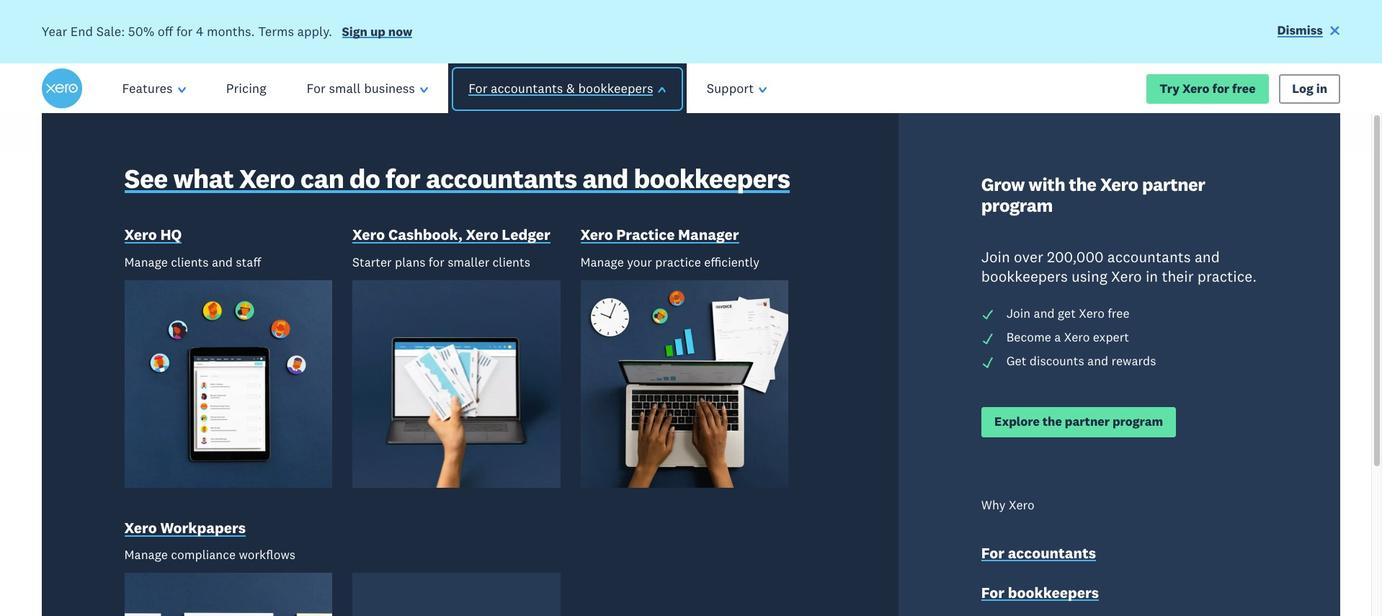 Task type: describe. For each thing, give the bounding box(es) containing it.
manage your practice efficiently
[[580, 254, 760, 270]]

workpapers
[[160, 518, 246, 538]]

dismiss button
[[1277, 22, 1341, 42]]

for accountants & bookkeepers
[[468, 80, 653, 97]]

for for for bookkeepers
[[981, 583, 1004, 602]]

practice
[[655, 254, 701, 270]]

xero workpapers link
[[124, 518, 246, 541]]

software
[[146, 123, 195, 139]]

manage for hq
[[124, 254, 168, 270]]

sale:
[[96, 23, 125, 39]]

support button
[[686, 64, 787, 114]]

explore all plans link
[[718, 301, 816, 320]]

accountants up the for bookkeepers
[[1008, 543, 1096, 563]]

efficiently
[[704, 254, 760, 270]]

year end sale: 50% off for 4 months. terms apply.
[[41, 23, 332, 39]]

online
[[41, 123, 78, 139]]

see
[[124, 162, 168, 196]]

why
[[981, 497, 1006, 513]]

end
[[70, 23, 93, 39]]

terms
[[258, 23, 294, 39]]

bookkeepers inside join over 200,000 accountants and bookkeepers using xero in their practice.
[[981, 267, 1068, 286]]

log in
[[1292, 80, 1327, 96]]

2 clients from the left
[[493, 254, 530, 270]]

0 vertical spatial plans
[[395, 254, 425, 270]]

for bookkeepers
[[981, 583, 1099, 602]]

for small business
[[307, 80, 415, 97]]

join for join and get xero free
[[1006, 306, 1031, 322]]

manage compliance workflows
[[124, 547, 295, 563]]

why xero
[[981, 497, 1034, 513]]

try for log in
[[1160, 80, 1180, 96]]

1 clients from the left
[[171, 254, 209, 270]]

manage clients and staff
[[124, 254, 261, 270]]

try xero for free for explore all plans
[[579, 301, 675, 317]]

practice
[[616, 225, 675, 245]]

for accountants link
[[981, 543, 1096, 566]]

see what xero can do for accountants and bookkeepers
[[124, 162, 790, 196]]

compliance
[[171, 547, 236, 563]]

explore for explore the partner program
[[994, 414, 1040, 430]]

for small business button
[[286, 64, 448, 114]]

do
[[349, 162, 380, 196]]

workflows
[[239, 547, 295, 563]]

off
[[158, 23, 173, 39]]

a
[[1054, 329, 1061, 345]]

their
[[1162, 267, 1194, 286]]

for inside see what xero can do for accountants and bookkeepers "link"
[[385, 162, 420, 196]]

breadcrumbs element
[[0, 114, 1382, 149]]

your
[[627, 254, 652, 270]]

bookkeepers inside the for bookkeepers link
[[1008, 583, 1099, 602]]

online accounting software link
[[41, 123, 195, 139]]

manager
[[678, 225, 739, 245]]

200,000
[[1047, 247, 1104, 266]]

xero hq link
[[124, 225, 182, 248]]

pricing link
[[206, 64, 286, 114]]

online accounting software
[[41, 123, 195, 139]]

small
[[329, 80, 361, 97]]

become a xero expert
[[1006, 329, 1129, 345]]

starter plans for smaller clients
[[352, 254, 530, 270]]

support
[[707, 80, 754, 97]]

&
[[566, 80, 575, 97]]

all
[[462, 199, 539, 275]]

included image for join and get xero free
[[981, 309, 994, 322]]

the inside the grow with the xero partner program
[[1069, 173, 1096, 196]]

for bookkeepers link
[[981, 583, 1099, 606]]

for for for small business
[[307, 80, 326, 97]]

xero workpapers
[[124, 518, 246, 538]]

sign
[[342, 24, 367, 39]]

xero cashbook, xero ledger link
[[352, 225, 550, 248]]

xero practice manager link
[[580, 225, 739, 248]]

and left staff
[[212, 254, 233, 270]]

xero homepage image
[[41, 69, 82, 109]]

xero inside join over 200,000 accountants and bookkeepers using xero in their practice.
[[1111, 267, 1142, 286]]

try for explore all plans
[[579, 301, 599, 317]]

get
[[1058, 306, 1076, 322]]

for accountants & bookkeepers button
[[443, 64, 691, 114]]

pricing
[[226, 80, 266, 97]]

50%
[[128, 23, 154, 39]]

manage for practice
[[580, 254, 624, 270]]

up
[[370, 24, 385, 39]]

grow with the xero partner program
[[981, 173, 1205, 217]]

what
[[173, 162, 234, 196]]

accountants inside join over 200,000 accountants and bookkeepers using xero in their practice.
[[1107, 247, 1191, 266]]

apply.
[[297, 23, 332, 39]]

explore all plans
[[718, 301, 816, 317]]

ledger
[[502, 225, 550, 245]]

hq
[[160, 225, 182, 245]]

all
[[766, 301, 781, 317]]

features button
[[102, 64, 206, 114]]

xero cashbook, xero ledger
[[352, 225, 550, 245]]

and left get
[[1034, 306, 1055, 322]]

0 horizontal spatial partner
[[1065, 414, 1110, 430]]

explore for explore all plans
[[718, 301, 763, 317]]

included image for become a xero expert
[[981, 332, 994, 345]]



Task type: locate. For each thing, give the bounding box(es) containing it.
xero hq
[[124, 225, 182, 245]]

accountants left &
[[491, 80, 563, 97]]

get discounts and rewards
[[1006, 353, 1156, 369]]

and up all xero
[[582, 162, 628, 196]]

0 horizontal spatial plans
[[395, 254, 425, 270]]

cashbook,
[[388, 225, 462, 245]]

manage down xero workpapers link
[[124, 547, 168, 563]]

1 horizontal spatial free
[[1108, 306, 1129, 322]]

can
[[300, 162, 344, 196]]

manage for workpapers
[[124, 547, 168, 563]]

become
[[1006, 329, 1051, 345]]

free for explore
[[651, 301, 675, 317]]

sign up now
[[342, 24, 412, 39]]

join for join over 200,000 accountants and bookkeepers using xero in their practice.
[[981, 247, 1010, 266]]

explore the partner program
[[994, 414, 1163, 430]]

try xero for free link
[[1146, 74, 1269, 104], [566, 295, 688, 324]]

1 vertical spatial included image
[[981, 332, 994, 345]]

in right log
[[1316, 80, 1327, 96]]

accounting
[[81, 123, 143, 139]]

xero inside the grow with the xero partner program
[[1100, 173, 1138, 196]]

accountants inside "link"
[[426, 162, 577, 196]]

1 horizontal spatial plans
[[784, 301, 816, 317]]

sign up now link
[[342, 24, 412, 43]]

try xero for free
[[1160, 80, 1256, 96], [579, 301, 675, 317]]

tablet with xero software dashboard image
[[0, 355, 1382, 599]]

and
[[582, 162, 628, 196], [1195, 247, 1220, 266], [212, 254, 233, 270], [1034, 306, 1055, 322], [1087, 353, 1108, 369]]

try xero for free link for explore all plans
[[566, 295, 688, 324]]

program
[[981, 194, 1053, 217], [1113, 414, 1163, 430]]

1 vertical spatial in
[[1146, 267, 1158, 286]]

1 vertical spatial the
[[1043, 414, 1062, 430]]

partner inside the grow with the xero partner program
[[1142, 173, 1205, 196]]

0 horizontal spatial program
[[981, 194, 1053, 217]]

1 horizontal spatial try
[[1160, 80, 1180, 96]]

log in link
[[1279, 74, 1341, 104]]

bookkeepers down the for accountants link
[[1008, 583, 1099, 602]]

get
[[1006, 353, 1026, 369]]

and up practice.
[[1195, 247, 1220, 266]]

0 horizontal spatial try xero for free
[[579, 301, 675, 317]]

the
[[1069, 173, 1096, 196], [1043, 414, 1062, 430]]

0 vertical spatial in
[[1316, 80, 1327, 96]]

join left over
[[981, 247, 1010, 266]]

1 vertical spatial partner
[[1065, 414, 1110, 430]]

for
[[176, 23, 193, 39], [1212, 80, 1229, 96], [385, 162, 420, 196], [429, 254, 444, 270], [631, 301, 649, 317]]

bookkeepers inside see what xero can do for accountants and bookkeepers "link"
[[634, 162, 790, 196]]

1 included image from the top
[[981, 309, 994, 322]]

with
[[1029, 173, 1065, 196]]

1 horizontal spatial clients
[[493, 254, 530, 270]]

0 vertical spatial try xero for free link
[[1146, 74, 1269, 104]]

0 vertical spatial program
[[981, 194, 1053, 217]]

free down manage your practice efficiently
[[651, 301, 675, 317]]

join over 200,000 accountants and bookkeepers using xero in their practice.
[[981, 247, 1257, 286]]

manage
[[124, 254, 168, 270], [580, 254, 624, 270], [124, 547, 168, 563]]

1 vertical spatial try xero for free link
[[566, 295, 688, 324]]

smaller
[[448, 254, 489, 270]]

bookkeepers
[[578, 80, 653, 97], [634, 162, 790, 196], [981, 267, 1068, 286], [1008, 583, 1099, 602]]

0 horizontal spatial explore
[[718, 301, 763, 317]]

1 vertical spatial try
[[579, 301, 599, 317]]

0 vertical spatial partner
[[1142, 173, 1205, 196]]

2 included image from the top
[[981, 332, 994, 345]]

business
[[364, 80, 415, 97]]

program up over
[[981, 194, 1053, 217]]

in left their
[[1146, 267, 1158, 286]]

join and get xero free
[[1006, 306, 1129, 322]]

xero practice manager
[[580, 225, 739, 245]]

for for for accountants & bookkeepers
[[468, 80, 487, 97]]

1 vertical spatial join
[[1006, 306, 1031, 322]]

2 horizontal spatial free
[[1232, 80, 1256, 96]]

accountants
[[491, 80, 563, 97], [426, 162, 577, 196], [1107, 247, 1191, 266], [1008, 543, 1096, 563]]

xero
[[1182, 80, 1210, 96], [239, 162, 295, 196], [1100, 173, 1138, 196], [552, 199, 679, 275], [124, 225, 157, 245], [352, 225, 385, 245], [466, 225, 498, 245], [580, 225, 613, 245], [1111, 267, 1142, 286], [602, 301, 629, 317], [1079, 306, 1104, 322], [1064, 329, 1090, 345], [1009, 497, 1034, 513], [124, 518, 157, 538]]

xero inside "link"
[[239, 162, 295, 196]]

year
[[41, 23, 67, 39]]

log
[[1292, 80, 1313, 96]]

program down rewards
[[1113, 414, 1163, 430]]

0 horizontal spatial clients
[[171, 254, 209, 270]]

and inside join over 200,000 accountants and bookkeepers using xero in their practice.
[[1195, 247, 1220, 266]]

0 horizontal spatial try
[[579, 301, 599, 317]]

clients
[[171, 254, 209, 270], [493, 254, 530, 270]]

plans
[[395, 254, 425, 270], [784, 301, 816, 317]]

features
[[122, 80, 173, 97]]

program inside the grow with the xero partner program
[[981, 194, 1053, 217]]

bookkeepers down over
[[981, 267, 1068, 286]]

bookkeepers down breadcrumbs element
[[634, 162, 790, 196]]

free left log
[[1232, 80, 1256, 96]]

manage left your
[[580, 254, 624, 270]]

0 horizontal spatial free
[[651, 301, 675, 317]]

try xero for free link for log in
[[1146, 74, 1269, 104]]

bookkeepers inside for accountants & bookkeepers dropdown button
[[578, 80, 653, 97]]

using
[[1071, 267, 1107, 286]]

in
[[1316, 80, 1327, 96], [1146, 267, 1158, 286]]

the right with
[[1069, 173, 1096, 196]]

0 vertical spatial the
[[1069, 173, 1096, 196]]

see what xero can do for accountants and bookkeepers link
[[124, 162, 790, 199]]

grow
[[981, 173, 1025, 196]]

1 horizontal spatial try xero for free
[[1160, 80, 1256, 96]]

accountants up their
[[1107, 247, 1191, 266]]

0 vertical spatial try xero for free
[[1160, 80, 1256, 96]]

1 vertical spatial plans
[[784, 301, 816, 317]]

1 vertical spatial program
[[1113, 414, 1163, 430]]

plans down cashbook, at the top of page
[[395, 254, 425, 270]]

all xero
[[462, 199, 691, 275]]

rewards
[[1111, 353, 1156, 369]]

1 horizontal spatial explore
[[994, 414, 1040, 430]]

0 vertical spatial included image
[[981, 309, 994, 322]]

dismiss
[[1277, 22, 1323, 38]]

now
[[388, 24, 412, 39]]

accountants up all
[[426, 162, 577, 196]]

for accountants
[[981, 543, 1096, 563]]

4
[[196, 23, 204, 39]]

0 horizontal spatial in
[[1146, 267, 1158, 286]]

free for log
[[1232, 80, 1256, 96]]

months.
[[207, 23, 255, 39]]

join up become
[[1006, 306, 1031, 322]]

included image
[[981, 356, 994, 369]]

over
[[1014, 247, 1043, 266]]

plans right all
[[784, 301, 816, 317]]

clients down ledger
[[493, 254, 530, 270]]

0 horizontal spatial try xero for free link
[[566, 295, 688, 324]]

free up the expert
[[1108, 306, 1129, 322]]

1 vertical spatial explore
[[994, 414, 1040, 430]]

1 horizontal spatial try xero for free link
[[1146, 74, 1269, 104]]

the inside 'explore the partner program' link
[[1043, 414, 1062, 430]]

try xero for free for log in
[[1160, 80, 1256, 96]]

0 vertical spatial join
[[981, 247, 1010, 266]]

bookkeepers right &
[[578, 80, 653, 97]]

for
[[307, 80, 326, 97], [468, 80, 487, 97], [981, 543, 1004, 563], [981, 583, 1004, 602]]

discounts
[[1030, 353, 1084, 369]]

1 horizontal spatial in
[[1316, 80, 1327, 96]]

staff
[[236, 254, 261, 270]]

for for for accountants
[[981, 543, 1004, 563]]

and inside "link"
[[582, 162, 628, 196]]

explore left all
[[718, 301, 763, 317]]

accountants inside dropdown button
[[491, 80, 563, 97]]

join inside join over 200,000 accountants and bookkeepers using xero in their practice.
[[981, 247, 1010, 266]]

1 horizontal spatial partner
[[1142, 173, 1205, 196]]

starter
[[352, 254, 392, 270]]

expert
[[1093, 329, 1129, 345]]

explore down get
[[994, 414, 1040, 430]]

explore the partner program link
[[981, 407, 1176, 437]]

in inside join over 200,000 accountants and bookkeepers using xero in their practice.
[[1146, 267, 1158, 286]]

try
[[1160, 80, 1180, 96], [579, 301, 599, 317]]

and down the expert
[[1087, 353, 1108, 369]]

1 vertical spatial try xero for free
[[579, 301, 675, 317]]

0 vertical spatial explore
[[718, 301, 763, 317]]

included image
[[981, 309, 994, 322], [981, 332, 994, 345]]

the down discounts
[[1043, 414, 1062, 430]]

manage down 'xero hq' link
[[124, 254, 168, 270]]

0 horizontal spatial the
[[1043, 414, 1062, 430]]

0 vertical spatial try
[[1160, 80, 1180, 96]]

practice.
[[1197, 267, 1257, 286]]

1 horizontal spatial program
[[1113, 414, 1163, 430]]

1 horizontal spatial the
[[1069, 173, 1096, 196]]

clients down the hq
[[171, 254, 209, 270]]



Task type: vqa. For each thing, say whether or not it's contained in the screenshot.
Xero
yes



